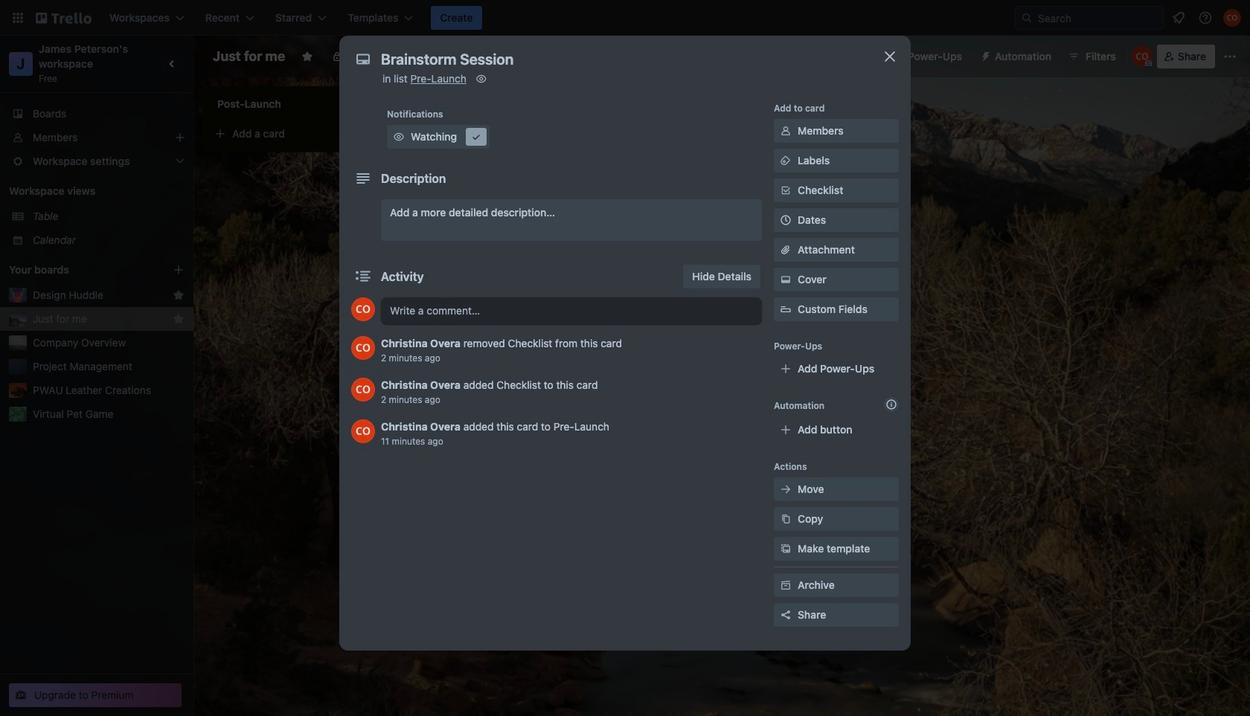 Task type: locate. For each thing, give the bounding box(es) containing it.
1 vertical spatial starred icon image
[[173, 313, 185, 325]]

sm image
[[474, 71, 489, 86], [779, 124, 793, 138], [469, 130, 484, 144], [779, 153, 793, 168], [779, 512, 793, 527], [779, 542, 793, 557], [779, 578, 793, 593]]

christina overa (christinaovera) image
[[351, 336, 375, 360], [351, 420, 375, 444]]

starred icon image
[[173, 290, 185, 301], [173, 313, 185, 325]]

christina overa (christinaovera) image inside primary element
[[1224, 9, 1241, 27]]

2 christina overa (christinaovera) image from the top
[[351, 420, 375, 444]]

2 starred icon image from the top
[[173, 313, 185, 325]]

primary element
[[0, 0, 1250, 36]]

customize views image
[[466, 49, 481, 64]]

0 vertical spatial starred icon image
[[173, 290, 185, 301]]

your boards with 6 items element
[[9, 261, 150, 279]]

sm image
[[974, 45, 995, 65], [391, 130, 406, 144], [779, 272, 793, 287], [779, 482, 793, 497]]

None text field
[[374, 46, 865, 73]]

1 christina overa (christinaovera) image from the top
[[351, 336, 375, 360]]

0 vertical spatial christina overa (christinaovera) image
[[351, 336, 375, 360]]

1 vertical spatial christina overa (christinaovera) image
[[351, 420, 375, 444]]

create from template… image
[[381, 128, 393, 140]]

christina overa (christinaovera) image
[[1224, 9, 1241, 27], [1132, 46, 1153, 67], [351, 298, 375, 322], [351, 378, 375, 402]]



Task type: describe. For each thing, give the bounding box(es) containing it.
1 starred icon image from the top
[[173, 290, 185, 301]]

0 notifications image
[[1170, 9, 1188, 27]]

Board name text field
[[205, 45, 293, 68]]

close dialog image
[[881, 48, 899, 65]]

star or unstar board image
[[302, 51, 314, 63]]

open information menu image
[[1198, 10, 1213, 25]]

Search field
[[1033, 7, 1163, 28]]

show menu image
[[1223, 49, 1238, 64]]

add board image
[[173, 264, 185, 276]]

search image
[[1021, 12, 1033, 24]]

Write a comment text field
[[381, 298, 762, 325]]



Task type: vqa. For each thing, say whether or not it's contained in the screenshot.
manage your recent devices link at the left bottom
no



